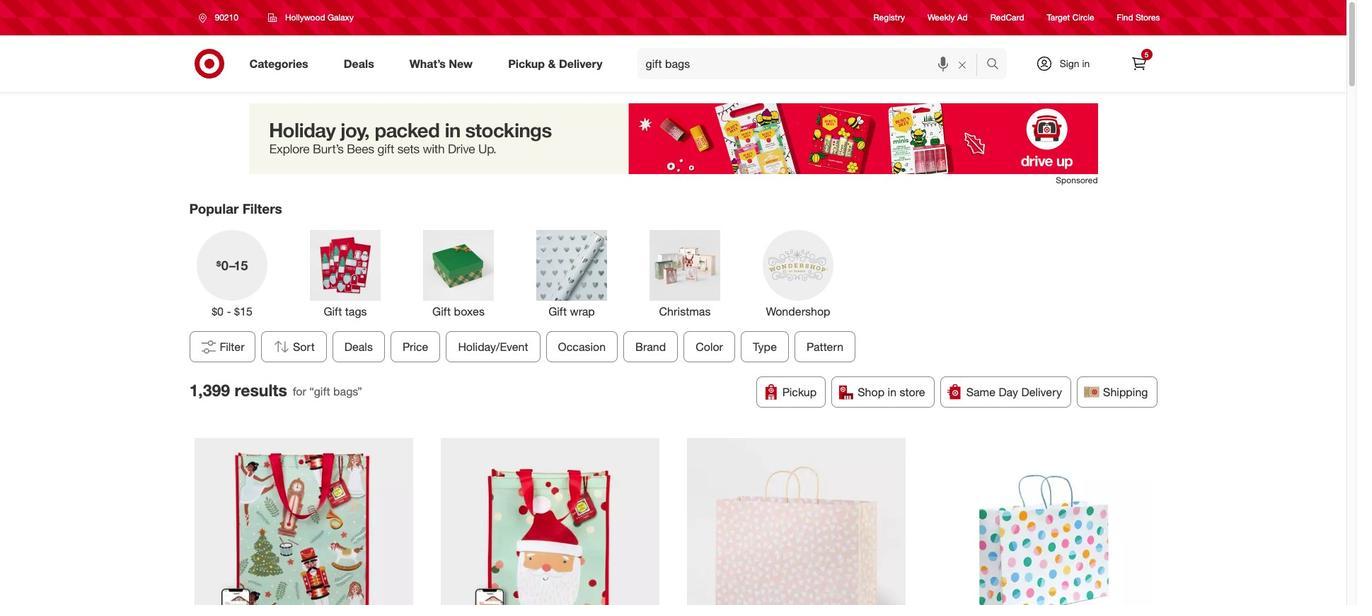 Task type: locate. For each thing, give the bounding box(es) containing it.
in inside sign in link
[[1083, 57, 1090, 69]]

brand
[[636, 340, 666, 354]]

pickup inside button
[[783, 385, 817, 399]]

0 horizontal spatial gift
[[323, 304, 342, 319]]

0 horizontal spatial delivery
[[559, 56, 603, 70]]

gift boxes
[[432, 304, 485, 319]]

shop in store button
[[832, 376, 935, 408]]

gift for gift wrap
[[548, 304, 567, 319]]

1 vertical spatial deals
[[344, 340, 373, 354]]

sign in link
[[1024, 48, 1113, 79]]

1 horizontal spatial gift
[[432, 304, 451, 319]]

in right sign
[[1083, 57, 1090, 69]]

results
[[235, 380, 287, 400]]

0 horizontal spatial in
[[888, 385, 897, 399]]

weekly ad link
[[928, 12, 968, 24]]

0 vertical spatial in
[[1083, 57, 1090, 69]]

deals for deals button
[[344, 340, 373, 354]]

store
[[900, 385, 926, 399]]

0 horizontal spatial pickup
[[508, 56, 545, 70]]

gift wrap
[[548, 304, 595, 319]]

sort
[[293, 340, 315, 354]]

deals
[[344, 56, 374, 70], [344, 340, 373, 354]]

price
[[402, 340, 428, 354]]

search
[[980, 58, 1014, 72]]

deals down galaxy
[[344, 56, 374, 70]]

gift wrap link
[[529, 227, 614, 320]]

pickup & delivery
[[508, 56, 603, 70]]

popular filters
[[189, 200, 282, 217]]

tokki extra-large cub nutcracker reusable gift bag with evergreeting card image
[[195, 438, 413, 605], [195, 438, 413, 605]]

in inside the shop in store button
[[888, 385, 897, 399]]

1 vertical spatial pickup
[[783, 385, 817, 399]]

delivery right the &
[[559, 56, 603, 70]]

1 horizontal spatial pickup
[[783, 385, 817, 399]]

gift inside gift boxes link
[[432, 304, 451, 319]]

2 gift from the left
[[432, 304, 451, 319]]

wondershop link
[[756, 227, 841, 320]]

0 vertical spatial deals
[[344, 56, 374, 70]]

pickup left the &
[[508, 56, 545, 70]]

sign in
[[1060, 57, 1090, 69]]

deals for deals link
[[344, 56, 374, 70]]

christmas link
[[642, 227, 727, 320]]

target circle
[[1047, 12, 1095, 23]]

categories
[[250, 56, 308, 70]]

1 gift from the left
[[323, 304, 342, 319]]

1 horizontal spatial in
[[1083, 57, 1090, 69]]

pickup down 'pattern' button
[[783, 385, 817, 399]]

What can we help you find? suggestions appear below search field
[[638, 48, 990, 79]]

gift inside gift tags 'link'
[[323, 304, 342, 319]]

in left store
[[888, 385, 897, 399]]

sponsored
[[1056, 175, 1098, 185]]

1 horizontal spatial delivery
[[1022, 385, 1063, 399]]

gift for gift tags
[[323, 304, 342, 319]]

xl vogue gift bag with circles white - spritz™ image
[[934, 438, 1153, 605], [934, 438, 1153, 605]]

delivery right day
[[1022, 385, 1063, 399]]

tags
[[345, 304, 367, 319]]

large polka dots gift bag pink - spritz™ image
[[687, 438, 906, 605], [687, 438, 906, 605]]

bags"
[[334, 385, 362, 399]]

1 vertical spatial delivery
[[1022, 385, 1063, 399]]

tokki large cub santa dots reusable gift bag with evergreeting card image
[[441, 438, 660, 605], [441, 438, 660, 605]]

3 gift from the left
[[548, 304, 567, 319]]

shop
[[858, 385, 885, 399]]

holiday/event
[[458, 340, 528, 354]]

same day delivery
[[967, 385, 1063, 399]]

for
[[293, 385, 306, 399]]

type
[[753, 340, 777, 354]]

pattern
[[807, 340, 844, 354]]

gift left 'boxes'
[[432, 304, 451, 319]]

gift inside "gift wrap" link
[[548, 304, 567, 319]]

delivery inside button
[[1022, 385, 1063, 399]]

new
[[449, 56, 473, 70]]

delivery
[[559, 56, 603, 70], [1022, 385, 1063, 399]]

0 vertical spatial delivery
[[559, 56, 603, 70]]

wrap
[[570, 304, 595, 319]]

what's
[[410, 56, 446, 70]]

gift left tags
[[323, 304, 342, 319]]

1 vertical spatial in
[[888, 385, 897, 399]]

gift
[[323, 304, 342, 319], [432, 304, 451, 319], [548, 304, 567, 319]]

filter
[[220, 340, 245, 354]]

deals down tags
[[344, 340, 373, 354]]

-
[[226, 304, 231, 319]]

1,399 results for "gift bags"
[[189, 380, 362, 400]]

pickup
[[508, 56, 545, 70], [783, 385, 817, 399]]

in
[[1083, 57, 1090, 69], [888, 385, 897, 399]]

find stores
[[1118, 12, 1161, 23]]

gift boxes link
[[416, 227, 501, 320]]

deals inside button
[[344, 340, 373, 354]]

pickup & delivery link
[[496, 48, 621, 79]]

registry
[[874, 12, 905, 23]]

sign
[[1060, 57, 1080, 69]]

price button
[[390, 331, 440, 362]]

occasion button
[[546, 331, 618, 362]]

2 horizontal spatial gift
[[548, 304, 567, 319]]

filters
[[243, 200, 282, 217]]

0 vertical spatial pickup
[[508, 56, 545, 70]]

$0 - $15
[[211, 304, 252, 319]]

day
[[999, 385, 1019, 399]]

gift left wrap
[[548, 304, 567, 319]]

shop in store
[[858, 385, 926, 399]]

weekly ad
[[928, 12, 968, 23]]

christmas
[[659, 304, 711, 319]]



Task type: describe. For each thing, give the bounding box(es) containing it.
color button
[[684, 331, 735, 362]]

pickup for pickup & delivery
[[508, 56, 545, 70]]

same
[[967, 385, 996, 399]]

popular
[[189, 200, 239, 217]]

redcard
[[991, 12, 1025, 23]]

pattern button
[[795, 331, 856, 362]]

$0 - $15 link
[[189, 227, 274, 320]]

shipping
[[1104, 385, 1149, 399]]

target circle link
[[1047, 12, 1095, 24]]

gift tags
[[323, 304, 367, 319]]

categories link
[[238, 48, 326, 79]]

delivery for same day delivery
[[1022, 385, 1063, 399]]

$15
[[234, 304, 252, 319]]

registry link
[[874, 12, 905, 24]]

wondershop
[[766, 304, 830, 319]]

90210
[[215, 12, 238, 23]]

hollywood
[[285, 12, 325, 23]]

brand button
[[624, 331, 678, 362]]

in for shop
[[888, 385, 897, 399]]

weekly
[[928, 12, 955, 23]]

gift tags link
[[303, 227, 388, 320]]

1,399
[[189, 380, 230, 400]]

gift for gift boxes
[[432, 304, 451, 319]]

pickup button
[[757, 376, 826, 408]]

in for sign
[[1083, 57, 1090, 69]]

$0
[[211, 304, 223, 319]]

delivery for pickup & delivery
[[559, 56, 603, 70]]

what's new link
[[398, 48, 491, 79]]

circle
[[1073, 12, 1095, 23]]

same day delivery button
[[941, 376, 1072, 408]]

stores
[[1136, 12, 1161, 23]]

pickup for pickup
[[783, 385, 817, 399]]

hollywood galaxy
[[285, 12, 354, 23]]

&
[[548, 56, 556, 70]]

"gift
[[310, 385, 330, 399]]

filter button
[[189, 331, 255, 362]]

deals link
[[332, 48, 392, 79]]

find stores link
[[1118, 12, 1161, 24]]

sort button
[[261, 331, 327, 362]]

what's new
[[410, 56, 473, 70]]

5 link
[[1124, 48, 1155, 79]]

holiday/event button
[[446, 331, 540, 362]]

galaxy
[[328, 12, 354, 23]]

search button
[[980, 48, 1014, 82]]

color
[[696, 340, 723, 354]]

deals button
[[332, 331, 385, 362]]

find
[[1118, 12, 1134, 23]]

advertisement region
[[249, 103, 1098, 174]]

redcard link
[[991, 12, 1025, 24]]

target
[[1047, 12, 1071, 23]]

type button
[[741, 331, 789, 362]]

hollywood galaxy button
[[259, 5, 363, 30]]

shipping button
[[1078, 376, 1158, 408]]

90210 button
[[189, 5, 253, 30]]

boxes
[[454, 304, 485, 319]]

ad
[[958, 12, 968, 23]]

5
[[1145, 50, 1149, 59]]

occasion
[[558, 340, 606, 354]]



Task type: vqa. For each thing, say whether or not it's contained in the screenshot.
SheaMoisture in SheaMoisture Smoothie Curl Enhancing Cream for Thick Curly Hair Coconut and Hibiscus
no



